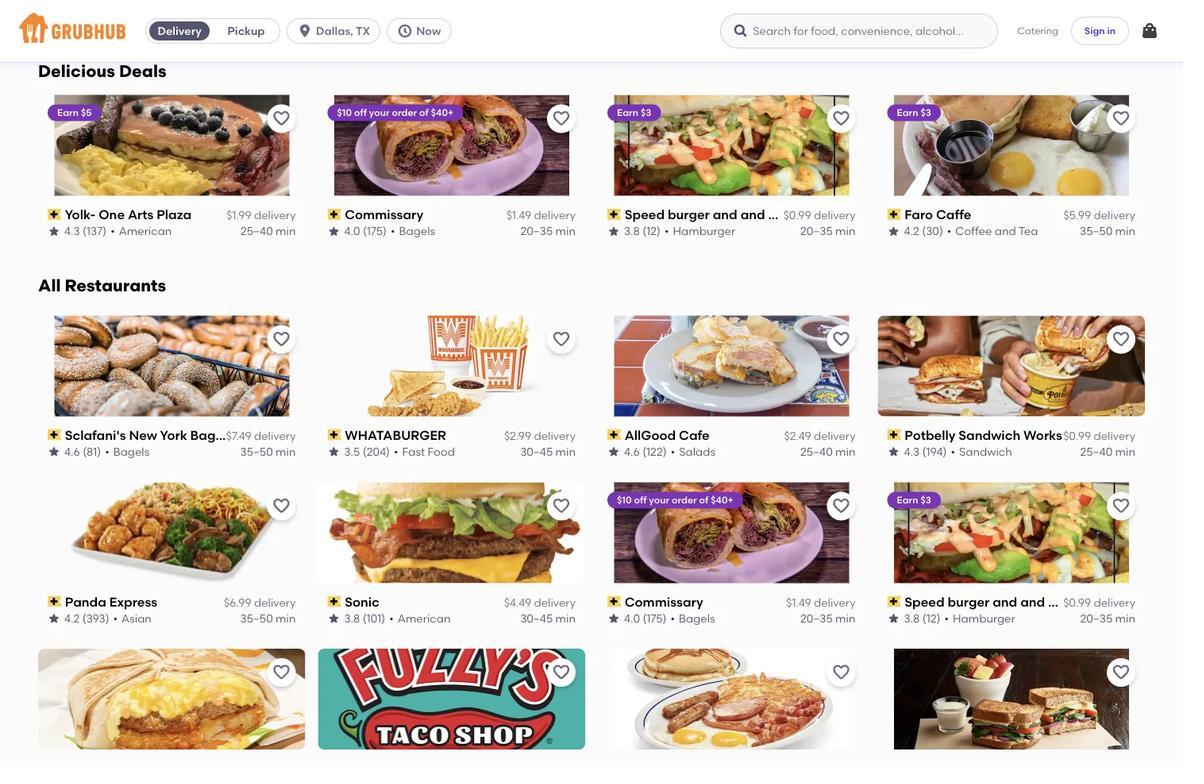 Task type: locate. For each thing, give the bounding box(es) containing it.
1 horizontal spatial your
[[649, 494, 670, 506]]

subscription pass image
[[48, 209, 62, 220], [328, 209, 342, 220], [608, 209, 622, 220], [888, 209, 902, 220], [328, 430, 342, 441], [608, 430, 622, 441], [888, 430, 902, 441], [48, 596, 62, 607], [608, 596, 622, 607]]

works
[[1024, 427, 1063, 443]]

(175) for topmost commissary logo
[[363, 225, 387, 238]]

4.3 for yolk- one arts plaza
[[64, 225, 80, 238]]

star icon image
[[48, 11, 60, 23], [328, 11, 340, 23], [888, 11, 900, 23], [48, 225, 60, 238], [328, 225, 340, 238], [608, 225, 620, 238], [888, 225, 900, 238], [48, 446, 60, 458], [328, 446, 340, 458], [608, 446, 620, 458], [888, 446, 900, 458], [48, 612, 60, 625], [328, 612, 340, 625], [608, 612, 620, 625], [888, 612, 900, 625]]

30–45
[[800, 10, 833, 24], [520, 445, 553, 459], [520, 612, 553, 625]]

svg image left dallas,
[[297, 23, 313, 39]]

35–50 for faro caffe
[[1080, 225, 1113, 238]]

35–50 down $5.99 delivery
[[1080, 225, 1113, 238]]

1 horizontal spatial (393)
[[922, 10, 949, 24]]

1 horizontal spatial $1.49
[[787, 596, 811, 609]]

0 horizontal spatial off
[[354, 107, 367, 118]]

$6.99 delivery
[[224, 596, 296, 609]]

Search for food, convenience, alcohol... search field
[[721, 14, 999, 48]]

4.6 for sclafani's new york bagels and sandwiches
[[64, 445, 80, 459]]

sclafani's
[[65, 427, 126, 443]]

4.0 (175) for topmost commissary logo
[[344, 225, 387, 238]]

2 horizontal spatial subscription pass image
[[888, 596, 902, 607]]

$40+ for topmost commissary logo
[[431, 107, 454, 118]]

earn $3 for faro caffe logo
[[897, 107, 932, 118]]

1 horizontal spatial of
[[699, 494, 709, 506]]

4.6 for allgood cafe
[[624, 445, 640, 459]]

yolk-
[[65, 207, 96, 222]]

subscription pass image for panda
[[48, 596, 62, 607]]

35–50 min down $5.99 delivery
[[1080, 225, 1136, 238]]

$10
[[337, 107, 352, 118], [617, 494, 632, 506]]

25–40 for allgood cafe
[[801, 445, 833, 459]]

panda
[[65, 594, 106, 610]]

1 vertical spatial (12)
[[923, 612, 941, 625]]

0 horizontal spatial more
[[769, 207, 801, 222]]

ihop logo image
[[598, 649, 865, 750]]

(137)
[[83, 225, 107, 238]]

0 horizontal spatial $40+
[[431, 107, 454, 118]]

0 horizontal spatial 3.8 (12)
[[624, 225, 661, 238]]

$0.99 for speed burger and and more logo to the left
[[784, 208, 811, 222]]

1 vertical spatial commissary
[[625, 594, 704, 610]]

subscription pass image for sonic
[[328, 596, 342, 607]]

earn
[[57, 107, 79, 118], [617, 107, 639, 118], [897, 107, 919, 118], [897, 494, 919, 506]]

20–35
[[241, 10, 273, 24], [521, 225, 553, 238], [801, 225, 833, 238], [801, 612, 833, 625], [1081, 612, 1113, 625]]

commissary
[[345, 207, 424, 222], [625, 594, 704, 610]]

1 horizontal spatial 4.6
[[624, 445, 640, 459]]

$1.49 delivery
[[507, 208, 576, 222], [787, 596, 856, 609]]

1 horizontal spatial svg image
[[1141, 21, 1160, 41]]

asian
[[962, 10, 992, 24], [122, 612, 152, 625]]

0 vertical spatial 4.0 (175)
[[344, 225, 387, 238]]

salads
[[679, 445, 716, 459]]

2 vertical spatial $0.99 delivery
[[1064, 596, 1136, 609]]

sandwich up • sandwich
[[959, 427, 1021, 443]]

3.8
[[344, 10, 360, 24], [624, 225, 640, 238], [344, 612, 360, 625], [904, 612, 920, 625]]

35–50 min
[[1080, 10, 1136, 24], [1080, 225, 1136, 238], [240, 445, 296, 459], [240, 612, 296, 625]]

1 vertical spatial speed burger and and more
[[905, 594, 1081, 610]]

$0.99 delivery for the potbelly sandwich works logo
[[1064, 429, 1136, 443]]

allgood cafe logo image
[[598, 316, 865, 417]]

plaza
[[157, 207, 192, 222]]

4.3 down yolk-
[[64, 225, 80, 238]]

0 vertical spatial asian
[[962, 10, 992, 24]]

0 vertical spatial hamburger
[[673, 225, 736, 238]]

1 horizontal spatial speed burger and and more
[[905, 594, 1081, 610]]

30–45 min for whataburger
[[520, 445, 576, 459]]

1 vertical spatial $1.49
[[787, 596, 811, 609]]

2 4.6 from the left
[[624, 445, 640, 459]]

1 horizontal spatial (12)
[[923, 612, 941, 625]]

svg image
[[297, 23, 313, 39], [733, 23, 749, 39]]

asian down express
[[122, 612, 152, 625]]

1 horizontal spatial $10
[[617, 494, 632, 506]]

0 horizontal spatial 4.0 (175)
[[344, 225, 387, 238]]

35–50 down $6.99 delivery
[[240, 612, 273, 625]]

1 horizontal spatial 3.8 (12)
[[904, 612, 941, 625]]

4.2 (30)
[[904, 225, 944, 238]]

1 vertical spatial of
[[699, 494, 709, 506]]

off
[[354, 107, 367, 118], [634, 494, 647, 506]]

1 horizontal spatial order
[[672, 494, 697, 506]]

$40+
[[431, 107, 454, 118], [711, 494, 734, 506]]

1 vertical spatial (393)
[[82, 612, 109, 625]]

20–35 min
[[241, 10, 296, 24], [521, 225, 576, 238], [801, 225, 856, 238], [801, 612, 856, 625], [1081, 612, 1136, 625]]

burger
[[668, 207, 710, 222], [948, 594, 990, 610]]

1 4.6 from the left
[[64, 445, 80, 459]]

4.2 (393)
[[904, 10, 949, 24], [64, 612, 109, 625]]

new
[[129, 427, 157, 443]]

1 vertical spatial 4.3
[[904, 445, 920, 459]]

svg image left now on the left top of page
[[397, 23, 413, 39]]

3.8 (12) for speed burger and and more subscription pass icon
[[904, 612, 941, 625]]

0 vertical spatial your
[[369, 107, 390, 118]]

25–40 min for yolk- one arts plaza
[[241, 225, 296, 238]]

3.8 for speed burger and and more logo to the left
[[624, 225, 640, 238]]

• american for 3.8 (531)
[[391, 10, 453, 24]]

4.2
[[904, 10, 920, 24], [904, 225, 920, 238], [64, 612, 80, 625]]

0 horizontal spatial your
[[369, 107, 390, 118]]

taco bell logo image
[[38, 649, 305, 750]]

1 svg image from the left
[[297, 23, 313, 39]]

american down 'arts'
[[119, 225, 172, 238]]

•
[[111, 10, 115, 24], [391, 10, 396, 24], [953, 10, 958, 24], [111, 225, 115, 238], [391, 225, 395, 238], [665, 225, 669, 238], [948, 225, 952, 238], [105, 445, 109, 459], [394, 445, 398, 459], [671, 445, 675, 459], [951, 445, 956, 459], [113, 612, 118, 625], [389, 612, 394, 625], [671, 612, 675, 625], [945, 612, 949, 625]]

0 horizontal spatial 4.2 (393)
[[64, 612, 109, 625]]

subscription pass image for yolk-
[[48, 209, 62, 220]]

1 horizontal spatial 4.0
[[624, 612, 640, 625]]

(393)
[[922, 10, 949, 24], [82, 612, 109, 625]]

2 vertical spatial 30–45
[[520, 612, 553, 625]]

1 vertical spatial 30–45
[[520, 445, 553, 459]]

0 horizontal spatial (175)
[[363, 225, 387, 238]]

2 vertical spatial 4.2
[[64, 612, 80, 625]]

$4.49
[[504, 596, 531, 609]]

fuzzy's taco shop logo image
[[318, 649, 585, 750]]

1 vertical spatial • bagels
[[105, 445, 150, 459]]

1 horizontal spatial • hamburger
[[945, 612, 1016, 625]]

• asian
[[953, 10, 992, 24], [113, 612, 152, 625]]

subscription pass image for potbelly
[[888, 430, 902, 441]]

(194)
[[923, 445, 947, 459]]

subscription pass image for speed burger and and more
[[888, 596, 902, 607]]

earn $5
[[57, 107, 92, 118]]

4.6 left (122)
[[624, 445, 640, 459]]

1 horizontal spatial • bagels
[[391, 225, 435, 238]]

0 vertical spatial $0.99 delivery
[[784, 208, 856, 222]]

sandwich
[[959, 427, 1021, 443], [959, 445, 1013, 459]]

1 horizontal spatial asian
[[962, 10, 992, 24]]

catering button
[[1007, 13, 1070, 49]]

more for speed burger and and more logo to the left
[[769, 207, 801, 222]]

0 horizontal spatial speed
[[625, 207, 665, 222]]

restaurants
[[65, 275, 166, 295]]

0 horizontal spatial speed burger and and more logo image
[[598, 95, 865, 196]]

svg image right 'breakfast'
[[733, 23, 749, 39]]

$2.49 delivery
[[784, 429, 856, 443]]

0 vertical spatial commissary logo image
[[334, 95, 569, 196]]

1 vertical spatial (175)
[[643, 612, 667, 625]]

1 horizontal spatial off
[[634, 494, 647, 506]]

speed burger and and more logo image
[[598, 95, 865, 196], [878, 482, 1145, 583]]

min
[[276, 10, 296, 24], [836, 10, 856, 24], [1116, 10, 1136, 24], [276, 225, 296, 238], [556, 225, 576, 238], [836, 225, 856, 238], [1116, 225, 1136, 238], [276, 445, 296, 459], [556, 445, 576, 459], [836, 445, 856, 459], [1116, 445, 1136, 459], [276, 612, 296, 625], [556, 612, 576, 625], [836, 612, 856, 625], [1116, 612, 1136, 625]]

0 horizontal spatial $10
[[337, 107, 352, 118]]

30–45 min for sonic
[[520, 612, 576, 625]]

asian left catering button
[[962, 10, 992, 24]]

$10 for topmost commissary logo
[[337, 107, 352, 118]]

1 vertical spatial 4.2
[[904, 225, 920, 238]]

subscription pass image
[[48, 430, 62, 441], [328, 596, 342, 607], [888, 596, 902, 607]]

0 horizontal spatial $1.49 delivery
[[507, 208, 576, 222]]

delivery for the potbelly sandwich works logo
[[1094, 429, 1136, 443]]

• american right (101)
[[389, 612, 451, 625]]

3.8 (531)
[[344, 10, 388, 24]]

speed burger and and more
[[625, 207, 801, 222], [905, 594, 1081, 610]]

more
[[769, 207, 801, 222], [1049, 594, 1081, 610]]

• american for 3.9 (156)
[[111, 10, 172, 24]]

0 horizontal spatial $1.49
[[507, 208, 531, 222]]

save this restaurant image
[[552, 109, 571, 128], [272, 330, 291, 349], [552, 330, 571, 349], [1112, 330, 1131, 349], [552, 497, 571, 516], [832, 663, 851, 682]]

1 horizontal spatial speed
[[905, 594, 945, 610]]

save this restaurant image for whataburger
[[552, 330, 571, 349]]

• american down 'arts'
[[111, 225, 172, 238]]

more for the bottom speed burger and and more logo
[[1049, 594, 1081, 610]]

$10 for commissary logo to the right
[[617, 494, 632, 506]]

25–40 min for allgood cafe
[[801, 445, 856, 459]]

• asian left catering button
[[953, 10, 992, 24]]

1 vertical spatial hamburger
[[953, 612, 1016, 625]]

25–40 for yolk- one arts plaza
[[241, 225, 273, 238]]

american for 3.9 (156)
[[119, 10, 172, 24]]

svg image
[[1141, 21, 1160, 41], [397, 23, 413, 39]]

1 horizontal spatial $1.49 delivery
[[787, 596, 856, 609]]

speed
[[625, 207, 665, 222], [905, 594, 945, 610]]

1 sandwich from the top
[[959, 427, 1021, 443]]

delivery for commissary logo to the right
[[814, 596, 856, 609]]

2 svg image from the left
[[733, 23, 749, 39]]

$1.49 delivery for topmost commissary logo
[[507, 208, 576, 222]]

0 horizontal spatial • hamburger
[[665, 225, 736, 238]]

0 vertical spatial 3.8 (12)
[[624, 225, 661, 238]]

2 horizontal spatial 25–40
[[1081, 445, 1113, 459]]

save this restaurant image
[[272, 109, 291, 128], [832, 109, 851, 128], [1112, 109, 1131, 128], [832, 330, 851, 349], [272, 497, 291, 516], [832, 497, 851, 516], [1112, 497, 1131, 516], [272, 663, 291, 682], [552, 663, 571, 682], [1112, 663, 1131, 682]]

• bagels
[[391, 225, 435, 238], [105, 445, 150, 459], [671, 612, 715, 625]]

• american up the 'delivery' at top
[[111, 10, 172, 24]]

3.9 (156)
[[64, 10, 107, 24]]

$0.99 for the bottom speed burger and and more logo
[[1064, 596, 1091, 609]]

1 horizontal spatial subscription pass image
[[328, 596, 342, 607]]

• american for 4.3 (137)
[[111, 225, 172, 238]]

1 horizontal spatial 25–40 min
[[801, 445, 856, 459]]

4.3 (137)
[[64, 225, 107, 238]]

sandwich down the potbelly sandwich works
[[959, 445, 1013, 459]]

$2.99 delivery
[[504, 429, 576, 443]]

of for commissary logo to the right
[[699, 494, 709, 506]]

35–50 down $7.49 delivery
[[240, 445, 273, 459]]

delivery for speed burger and and more logo to the left
[[814, 208, 856, 222]]

30–45 min
[[800, 10, 856, 24], [520, 445, 576, 459], [520, 612, 576, 625]]

delivery
[[158, 24, 202, 38]]

1 vertical spatial • asian
[[113, 612, 152, 625]]

tea
[[1019, 225, 1038, 238]]

deals
[[119, 61, 166, 81]]

$0.99 delivery for the bottom speed burger and and more logo
[[1064, 596, 1136, 609]]

main navigation navigation
[[0, 0, 1184, 62]]

subscription pass image for sclafani's new york bagels and sandwiches
[[48, 430, 62, 441]]

faro caffe logo image
[[878, 95, 1145, 196]]

0 vertical spatial 4.2
[[904, 10, 920, 24]]

commissary for topmost commissary logo
[[345, 207, 424, 222]]

sonic logo image
[[318, 482, 585, 583]]

sandwich for potbelly
[[959, 427, 1021, 443]]

1 vertical spatial burger
[[948, 594, 990, 610]]

4.2 for faro caffe
[[904, 225, 920, 238]]

25–40 min
[[241, 225, 296, 238], [801, 445, 856, 459], [1081, 445, 1136, 459]]

american right (101)
[[398, 612, 451, 625]]

fast
[[402, 445, 425, 459]]

1 horizontal spatial 4.2 (393)
[[904, 10, 949, 24]]

2 horizontal spatial 25–40 min
[[1081, 445, 1136, 459]]

35–50 min down $6.99 delivery
[[240, 612, 296, 625]]

order
[[392, 107, 417, 118], [672, 494, 697, 506]]

0 vertical spatial $0.99
[[784, 208, 811, 222]]

1 vertical spatial $10
[[617, 494, 632, 506]]

0 horizontal spatial • asian
[[113, 612, 152, 625]]

0 horizontal spatial 25–40 min
[[241, 225, 296, 238]]

1 horizontal spatial (175)
[[643, 612, 667, 625]]

$0.99 delivery
[[784, 208, 856, 222], [1064, 429, 1136, 443], [1064, 596, 1136, 609]]

4.6
[[64, 445, 80, 459], [624, 445, 640, 459]]

1 horizontal spatial 4.3
[[904, 445, 920, 459]]

35–50 for panda express
[[240, 612, 273, 625]]

off for topmost commissary logo
[[354, 107, 367, 118]]

american
[[119, 10, 172, 24], [400, 10, 453, 24], [119, 225, 172, 238], [398, 612, 451, 625]]

sign in
[[1085, 25, 1116, 36]]

$1.49
[[507, 208, 531, 222], [787, 596, 811, 609]]

1 horizontal spatial commissary
[[625, 594, 704, 610]]

0 vertical spatial commissary
[[345, 207, 424, 222]]

35–50 up sign
[[1080, 10, 1113, 24]]

1 vertical spatial commissary logo image
[[614, 482, 849, 583]]

• american up now on the left top of page
[[391, 10, 453, 24]]

1 vertical spatial $0.99 delivery
[[1064, 429, 1136, 443]]

0 vertical spatial $40+
[[431, 107, 454, 118]]

25–40 for potbelly sandwich works
[[1081, 445, 1113, 459]]

0 horizontal spatial svg image
[[397, 23, 413, 39]]

american for 3.8 (101)
[[398, 612, 451, 625]]

allgood
[[625, 427, 676, 443]]

(81)
[[83, 445, 101, 459]]

now
[[416, 24, 441, 38]]

commissary logo image
[[334, 95, 569, 196], [614, 482, 849, 583]]

0 horizontal spatial order
[[392, 107, 417, 118]]

35–50 min down $7.49 delivery
[[240, 445, 296, 459]]

3.8 (12)
[[624, 225, 661, 238], [904, 612, 941, 625]]

(175)
[[363, 225, 387, 238], [643, 612, 667, 625]]

svg image right in
[[1141, 21, 1160, 41]]

0 vertical spatial 4.3
[[64, 225, 80, 238]]

30–45 for sonic
[[520, 612, 553, 625]]

1 vertical spatial speed
[[905, 594, 945, 610]]

dallas,
[[316, 24, 353, 38]]

$0.99 for the potbelly sandwich works logo
[[1064, 429, 1091, 443]]

1 vertical spatial your
[[649, 494, 670, 506]]

• american
[[111, 10, 172, 24], [391, 10, 453, 24], [111, 225, 172, 238], [389, 612, 451, 625]]

american up now on the left top of page
[[400, 10, 453, 24]]

off for commissary logo to the right
[[634, 494, 647, 506]]

4.3 left (194) at the bottom
[[904, 445, 920, 459]]

american for 3.8 (531)
[[400, 10, 453, 24]]

2 vertical spatial 30–45 min
[[520, 612, 576, 625]]

0 vertical spatial $10 off your order of $40+
[[337, 107, 454, 118]]

0 horizontal spatial commissary
[[345, 207, 424, 222]]

delicious
[[38, 61, 115, 81]]

0 horizontal spatial commissary logo image
[[334, 95, 569, 196]]

2 sandwich from the top
[[959, 445, 1013, 459]]

american up the 'delivery' at top
[[119, 10, 172, 24]]

0 horizontal spatial svg image
[[297, 23, 313, 39]]

0 vertical spatial 30–45 min
[[800, 10, 856, 24]]

0 horizontal spatial (393)
[[82, 612, 109, 625]]

svg image inside the now button
[[397, 23, 413, 39]]

2 horizontal spatial • bagels
[[671, 612, 715, 625]]

1 horizontal spatial hamburger
[[953, 612, 1016, 625]]

0 horizontal spatial (12)
[[643, 225, 661, 238]]

• asian down express
[[113, 612, 152, 625]]

4.6 left (81)
[[64, 445, 80, 459]]

1 horizontal spatial speed burger and and more logo image
[[878, 482, 1145, 583]]

of
[[419, 107, 429, 118], [699, 494, 709, 506]]

delivery for whataburger logo
[[534, 429, 576, 443]]

$5.99
[[1064, 208, 1091, 222]]



Task type: vqa. For each thing, say whether or not it's contained in the screenshot.


Task type: describe. For each thing, give the bounding box(es) containing it.
$7.49 delivery
[[226, 429, 296, 443]]

save this restaurant image for potbelly sandwich works
[[1112, 330, 1131, 349]]

food
[[428, 445, 455, 459]]

3.8 for sonic logo
[[344, 612, 360, 625]]

save this restaurant image for sonic
[[552, 497, 571, 516]]

york
[[160, 427, 187, 443]]

0 vertical spatial • bagels
[[391, 225, 435, 238]]

1 vertical spatial • hamburger
[[945, 612, 1016, 625]]

$40+ for commissary logo to the right
[[711, 494, 734, 506]]

(101)
[[363, 612, 386, 625]]

jason's deli - downtown dallas logo image
[[878, 649, 1145, 750]]

$4.49 delivery
[[504, 596, 576, 609]]

(156)
[[82, 10, 107, 24]]

pickup
[[228, 24, 265, 38]]

4.3 (194)
[[904, 445, 947, 459]]

$1.99
[[227, 208, 251, 222]]

1 vertical spatial order
[[672, 494, 697, 506]]

delivery for sonic logo
[[534, 596, 576, 609]]

delicious deals
[[38, 61, 166, 81]]

2 vertical spatial • bagels
[[671, 612, 715, 625]]

$5
[[81, 107, 92, 118]]

0 vertical spatial 4.2 (393)
[[904, 10, 949, 24]]

whataburger logo image
[[318, 316, 585, 417]]

delivery button
[[146, 18, 213, 44]]

• sandwich
[[951, 445, 1013, 459]]

svg image inside dallas, tx button
[[297, 23, 313, 39]]

dallas, tx button
[[287, 18, 387, 44]]

delivery for the bottom speed burger and and more logo
[[1094, 596, 1136, 609]]

0 horizontal spatial 4.0
[[344, 225, 360, 238]]

3.5
[[344, 445, 360, 459]]

25–40 min for potbelly sandwich works
[[1081, 445, 1136, 459]]

subscription pass image for faro
[[888, 209, 902, 220]]

0 horizontal spatial speed burger and and more
[[625, 207, 801, 222]]

1 horizontal spatial commissary logo image
[[614, 482, 849, 583]]

$0.99 delivery for speed burger and and more logo to the left
[[784, 208, 856, 222]]

faro caffe
[[905, 207, 972, 222]]

$1.99 delivery
[[227, 208, 296, 222]]

all restaurants
[[38, 275, 166, 295]]

(30)
[[922, 225, 944, 238]]

coffee
[[956, 225, 992, 238]]

1 horizontal spatial $10 off your order of $40+
[[617, 494, 734, 506]]

potbelly sandwich works logo image
[[878, 316, 1145, 417]]

delivery for yolk- one arts plaza logo
[[254, 208, 296, 222]]

delivery for topmost commissary logo
[[534, 208, 576, 222]]

0 horizontal spatial asian
[[122, 612, 152, 625]]

delivery for sclafani's new york bagels and sandwiches logo
[[254, 429, 296, 443]]

4.6 (81)
[[64, 445, 101, 459]]

sclafani's new york bagels and sandwiches logo image
[[54, 316, 289, 417]]

(175) for commissary logo to the right
[[643, 612, 667, 625]]

sign in button
[[1071, 17, 1130, 45]]

whataburger
[[345, 427, 446, 443]]

sonic
[[345, 594, 380, 610]]

earn $3 for the bottom speed burger and and more logo
[[897, 494, 932, 506]]

tx
[[356, 24, 370, 38]]

4.2 for panda express
[[64, 612, 80, 625]]

3.5 (204)
[[344, 445, 390, 459]]

cafe
[[679, 427, 710, 443]]

• american for 3.8 (101)
[[389, 612, 451, 625]]

yolk- one arts plaza
[[65, 207, 192, 222]]

1 vertical spatial speed burger and and more logo image
[[878, 482, 1145, 583]]

subscription pass image for speed
[[608, 209, 622, 220]]

delivery for panda express logo
[[254, 596, 296, 609]]

0 horizontal spatial hamburger
[[673, 225, 736, 238]]

35–50 min up in
[[1080, 10, 1136, 24]]

faro
[[905, 207, 933, 222]]

0 vertical spatial • asian
[[953, 10, 992, 24]]

3.8 (12) for subscription pass image associated with speed
[[624, 225, 661, 238]]

arts
[[128, 207, 154, 222]]

3.9
[[64, 10, 80, 24]]

3.8 (101)
[[344, 612, 386, 625]]

delivery for allgood cafe logo
[[814, 429, 856, 443]]

speed for speed burger and and more subscription pass icon
[[905, 594, 945, 610]]

panda express
[[65, 594, 157, 610]]

1 vertical spatial 4.2 (393)
[[64, 612, 109, 625]]

(204)
[[363, 445, 390, 459]]

$7.49
[[226, 429, 251, 443]]

$1.49 delivery for commissary logo to the right
[[787, 596, 856, 609]]

sclafani's new york bagels and sandwiches
[[65, 427, 340, 443]]

yolk- one arts plaza logo image
[[54, 95, 289, 196]]

0 vertical spatial 30–45
[[800, 10, 833, 24]]

breakfast
[[679, 10, 730, 24]]

• salads
[[671, 445, 716, 459]]

$2.49
[[784, 429, 811, 443]]

allgood cafe
[[625, 427, 710, 443]]

4.6 (122)
[[624, 445, 667, 459]]

american for 4.3 (137)
[[119, 225, 172, 238]]

0 horizontal spatial burger
[[668, 207, 710, 222]]

30–45 for whataburger
[[520, 445, 553, 459]]

earn $3 for speed burger and and more logo to the left
[[617, 107, 652, 118]]

• fast food
[[394, 445, 455, 459]]

$6.99
[[224, 596, 251, 609]]

all
[[38, 275, 61, 295]]

in
[[1108, 25, 1116, 36]]

potbelly sandwich works
[[905, 427, 1063, 443]]

$5.99 delivery
[[1064, 208, 1136, 222]]

0 vertical spatial order
[[392, 107, 417, 118]]

• coffee and tea
[[948, 225, 1038, 238]]

panda express logo image
[[38, 482, 305, 583]]

35–50 min for sclafani's new york bagels and sandwiches
[[240, 445, 296, 459]]

subscription pass image for allgood
[[608, 430, 622, 441]]

speed for subscription pass image associated with speed
[[625, 207, 665, 222]]

1 horizontal spatial burger
[[948, 594, 990, 610]]

sandwich for •
[[959, 445, 1013, 459]]

0 vertical spatial (393)
[[922, 10, 949, 24]]

now button
[[387, 18, 458, 44]]

4.0 (175) for commissary logo to the right
[[624, 612, 667, 625]]

of for topmost commissary logo
[[419, 107, 429, 118]]

dallas, tx
[[316, 24, 370, 38]]

0 vertical spatial (12)
[[643, 225, 661, 238]]

catering
[[1018, 25, 1059, 36]]

save this restaurant image for sclafani's new york bagels and sandwiches
[[272, 330, 291, 349]]

caffe
[[936, 207, 972, 222]]

$2.99
[[504, 429, 531, 443]]

delivery for faro caffe logo
[[1094, 208, 1136, 222]]

potbelly
[[905, 427, 956, 443]]

sandwiches
[[264, 427, 340, 443]]

one
[[99, 207, 125, 222]]

pickup button
[[213, 18, 280, 44]]

express
[[109, 594, 157, 610]]

4.3 for potbelly sandwich works
[[904, 445, 920, 459]]

3.8 for the bottom speed burger and and more logo
[[904, 612, 920, 625]]

35–50 min for faro caffe
[[1080, 225, 1136, 238]]

(531)
[[363, 10, 388, 24]]

commissary for commissary logo to the right
[[625, 594, 704, 610]]

sign
[[1085, 25, 1105, 36]]

$1.49 for commissary logo to the right
[[787, 596, 811, 609]]

35–50 min for panda express
[[240, 612, 296, 625]]

1 vertical spatial 4.0
[[624, 612, 640, 625]]

$1.49 for topmost commissary logo
[[507, 208, 531, 222]]

(122)
[[643, 445, 667, 459]]

0 vertical spatial • hamburger
[[665, 225, 736, 238]]

35–50 for sclafani's new york bagels and sandwiches
[[240, 445, 273, 459]]



